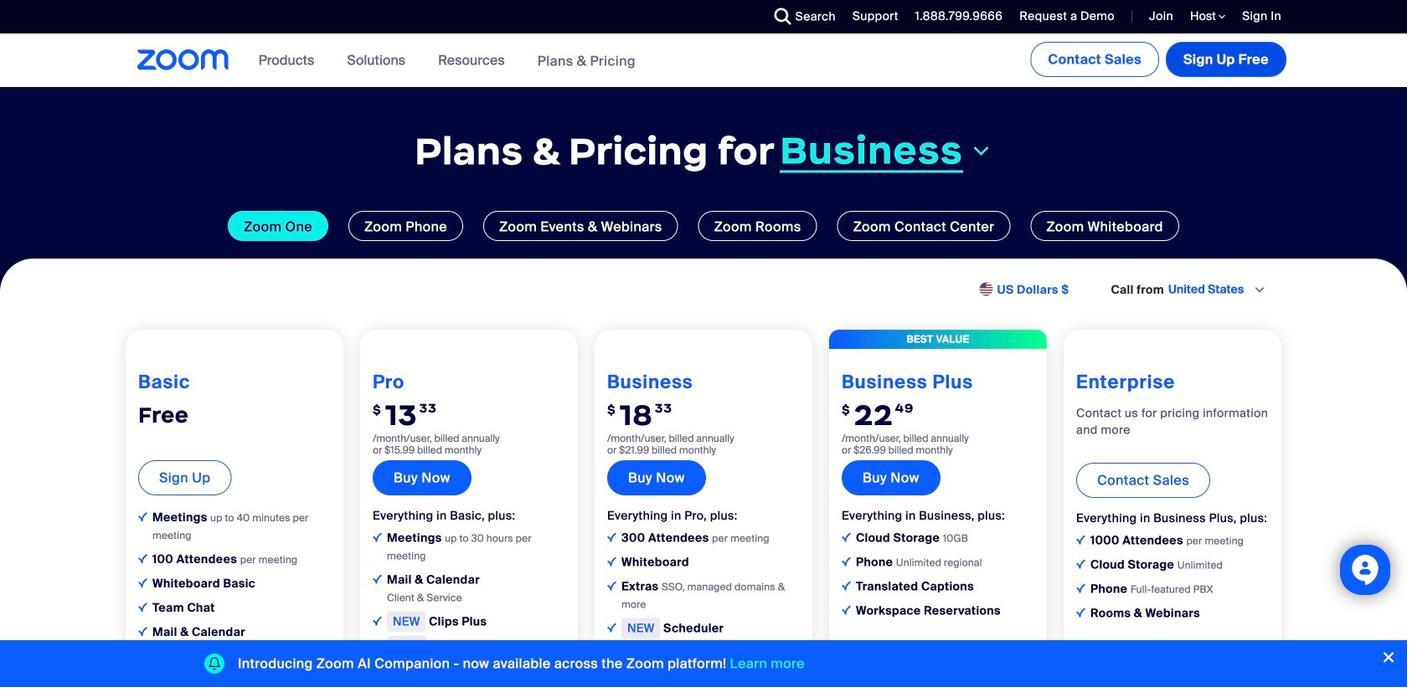 Task type: locate. For each thing, give the bounding box(es) containing it.
main content
[[0, 34, 1407, 688]]

ok image
[[138, 513, 147, 522], [373, 533, 382, 543], [607, 533, 617, 543], [607, 558, 617, 567], [373, 575, 382, 584], [607, 582, 617, 591], [842, 582, 851, 591], [1076, 584, 1086, 594], [1076, 609, 1086, 618], [373, 641, 382, 651]]

banner
[[117, 34, 1290, 88]]

show options image
[[1253, 284, 1267, 297]]

ok image
[[842, 533, 851, 543], [1076, 536, 1086, 545], [138, 554, 147, 564], [842, 558, 851, 567], [1076, 560, 1086, 569], [138, 579, 147, 588], [138, 603, 147, 612], [842, 606, 851, 615], [373, 617, 382, 626], [607, 624, 617, 633], [138, 627, 147, 637], [373, 666, 382, 675]]



Task type: describe. For each thing, give the bounding box(es) containing it.
meetings navigation
[[1027, 34, 1290, 80]]

tabs of zoom services tab list
[[25, 211, 1382, 241]]

Country/Region text field
[[1167, 281, 1252, 298]]

zoom logo image
[[137, 49, 229, 70]]

down image
[[970, 141, 993, 161]]

product information navigation
[[246, 34, 648, 88]]



Task type: vqa. For each thing, say whether or not it's contained in the screenshot.
Country/Region text box
yes



